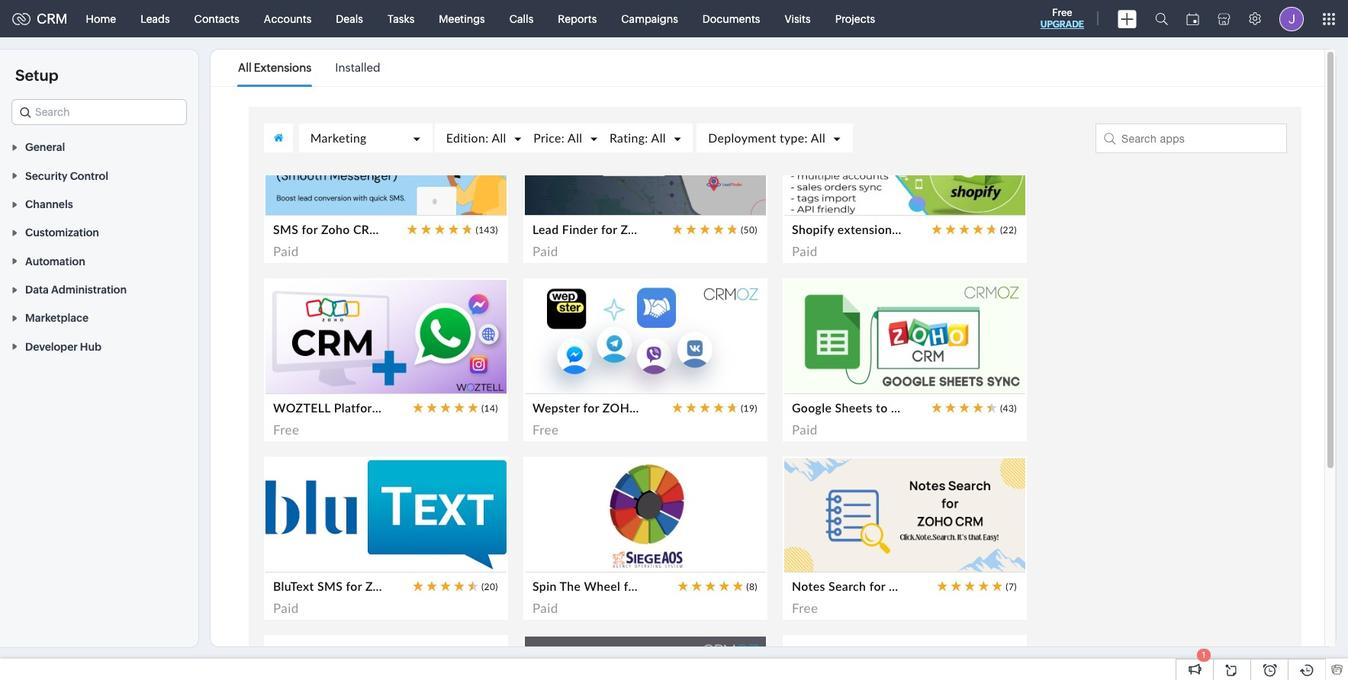 Task type: describe. For each thing, give the bounding box(es) containing it.
data administration button
[[0, 275, 198, 304]]

accounts
[[264, 13, 312, 25]]

extensions
[[254, 61, 312, 74]]

contacts link
[[182, 0, 252, 37]]

search element
[[1146, 0, 1178, 37]]

administration
[[51, 284, 127, 296]]

tasks link
[[375, 0, 427, 37]]

developer
[[25, 341, 78, 353]]

security control button
[[0, 161, 198, 190]]

projects link
[[823, 0, 888, 37]]

data administration
[[25, 284, 127, 296]]

home
[[86, 13, 116, 25]]

visits link
[[773, 0, 823, 37]]

tasks
[[388, 13, 415, 25]]

accounts link
[[252, 0, 324, 37]]

marketplace
[[25, 313, 89, 325]]

home link
[[74, 0, 128, 37]]

control
[[70, 170, 108, 182]]

create menu element
[[1109, 0, 1146, 37]]

customization
[[25, 227, 99, 239]]

calls
[[510, 13, 534, 25]]

Search text field
[[12, 100, 186, 124]]

meetings link
[[427, 0, 497, 37]]

reports
[[558, 13, 597, 25]]

automation
[[25, 255, 85, 268]]

all extensions link
[[238, 50, 312, 85]]

all extensions
[[238, 61, 312, 74]]

customization button
[[0, 218, 198, 247]]

channels
[[25, 198, 73, 211]]

developer hub button
[[0, 332, 198, 361]]

channels button
[[0, 190, 198, 218]]

calendar image
[[1187, 13, 1200, 25]]

contacts
[[194, 13, 240, 25]]



Task type: vqa. For each thing, say whether or not it's contained in the screenshot.
'Free Upgrade'
yes



Task type: locate. For each thing, give the bounding box(es) containing it.
documents
[[703, 13, 761, 25]]

installed
[[335, 61, 381, 74]]

visits
[[785, 13, 811, 25]]

data
[[25, 284, 49, 296]]

leads link
[[128, 0, 182, 37]]

hub
[[80, 341, 102, 353]]

crm link
[[12, 11, 68, 27]]

deals link
[[324, 0, 375, 37]]

profile image
[[1280, 6, 1304, 31]]

logo image
[[12, 13, 31, 25]]

security control
[[25, 170, 108, 182]]

None field
[[11, 99, 187, 125]]

free
[[1053, 7, 1073, 18]]

installed link
[[335, 50, 381, 85]]

search image
[[1156, 12, 1169, 25]]

1
[[1203, 651, 1206, 660]]

create menu image
[[1118, 10, 1137, 28]]

developer hub
[[25, 341, 102, 353]]

calls link
[[497, 0, 546, 37]]

general button
[[0, 133, 198, 161]]

deals
[[336, 13, 363, 25]]

all
[[238, 61, 252, 74]]

crm
[[37, 11, 68, 27]]

campaigns
[[622, 13, 678, 25]]

automation button
[[0, 247, 198, 275]]

setup
[[15, 66, 58, 84]]

upgrade
[[1041, 19, 1085, 30]]

campaigns link
[[609, 0, 691, 37]]

reports link
[[546, 0, 609, 37]]

marketplace button
[[0, 304, 198, 332]]

security
[[25, 170, 68, 182]]

documents link
[[691, 0, 773, 37]]

projects
[[836, 13, 876, 25]]

profile element
[[1271, 0, 1314, 37]]

general
[[25, 141, 65, 154]]

free upgrade
[[1041, 7, 1085, 30]]

meetings
[[439, 13, 485, 25]]

leads
[[141, 13, 170, 25]]



